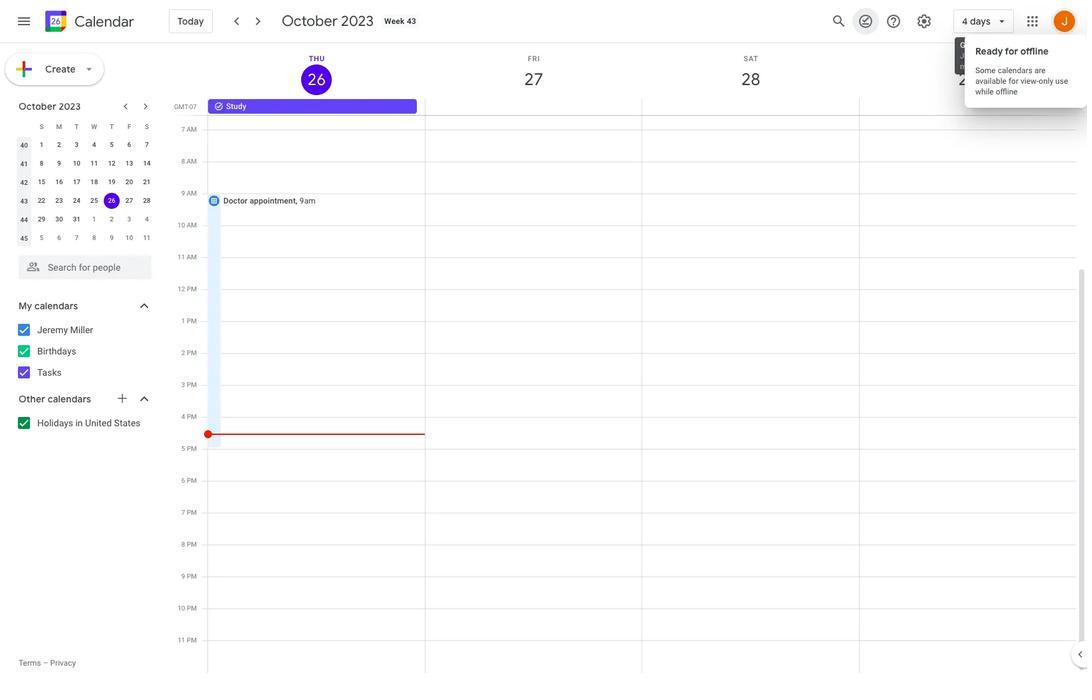 Task type: describe. For each thing, give the bounding box(es) containing it.
29 link
[[953, 65, 984, 95]]

account
[[992, 41, 1025, 50]]

1 for 1 pm
[[182, 317, 185, 325]]

3 for november 3 element
[[127, 216, 131, 223]]

calendars inside some calendars are available for view-only use while offline
[[998, 66, 1033, 75]]

9 for 9 am
[[181, 190, 185, 197]]

27 link
[[519, 65, 549, 95]]

row group inside october 2023 grid
[[15, 136, 156, 247]]

8 for 8 pm
[[182, 541, 185, 548]]

28 link
[[736, 65, 767, 95]]

7 for 7 pm
[[182, 509, 185, 516]]

23
[[55, 197, 63, 204]]

9am
[[300, 196, 316, 206]]

1 horizontal spatial 6
[[127, 141, 131, 148]]

1 s from the left
[[40, 123, 44, 130]]

31 element
[[69, 212, 85, 228]]

november 4 element
[[139, 212, 155, 228]]

my calendars button
[[3, 295, 165, 317]]

–
[[43, 659, 48, 668]]

10 element
[[69, 156, 85, 172]]

calendar heading
[[72, 12, 134, 31]]

birthdays
[[37, 346, 76, 357]]

5 for november 5 element
[[40, 234, 44, 242]]

07
[[189, 103, 197, 110]]

1 t from the left
[[75, 123, 79, 130]]

13
[[126, 160, 133, 167]]

row containing 5
[[15, 229, 156, 247]]

0 horizontal spatial october
[[19, 100, 56, 112]]

thu 26
[[307, 55, 325, 90]]

holidays in united states
[[37, 418, 141, 428]]

november 7 element
[[69, 230, 85, 246]]

pm for 4 pm
[[187, 413, 197, 420]]

7 pm
[[182, 509, 197, 516]]

25
[[90, 197, 98, 204]]

29 inside "element"
[[38, 216, 45, 223]]

november 11 element
[[139, 230, 155, 246]]

26, today element
[[104, 193, 120, 209]]

44
[[20, 216, 28, 223]]

6 for the november 6 element
[[57, 234, 61, 242]]

Search for people text field
[[27, 255, 144, 279]]

pm for 11 pm
[[187, 637, 197, 644]]

12 element
[[104, 156, 120, 172]]

18
[[90, 178, 98, 186]]

main drawer image
[[16, 13, 32, 29]]

12 for 12 pm
[[178, 285, 185, 293]]

terms
[[19, 659, 41, 668]]

m
[[56, 123, 62, 130]]

miller inside google account jeremy miller millerjeremy500@gmail.com
[[993, 51, 1016, 61]]

30
[[55, 216, 63, 223]]

1 cell from the left
[[425, 99, 642, 115]]

fri
[[528, 55, 540, 63]]

week 43
[[385, 17, 417, 26]]

study button
[[208, 99, 417, 114]]

ready for offline alert
[[976, 45, 1077, 97]]

12 for 12
[[108, 160, 116, 167]]

am for 11 am
[[187, 253, 197, 261]]

4 for 4 pm
[[182, 413, 185, 420]]

17
[[73, 178, 81, 186]]

19
[[108, 178, 116, 186]]

4 for 4 days
[[963, 15, 968, 27]]

27 inside row
[[126, 197, 133, 204]]

tasks
[[37, 367, 62, 378]]

pm for 10 pm
[[187, 605, 197, 612]]

week
[[385, 17, 405, 26]]

privacy link
[[50, 659, 76, 668]]

calendars for my calendars
[[35, 300, 78, 312]]

row containing s
[[15, 117, 156, 136]]

0 vertical spatial 28
[[741, 69, 760, 90]]

41
[[20, 160, 28, 167]]

study
[[226, 102, 247, 111]]

gmt-
[[174, 103, 189, 110]]

11 pm
[[178, 637, 197, 644]]

10 am
[[178, 222, 197, 229]]

14
[[143, 160, 151, 167]]

terms – privacy
[[19, 659, 76, 668]]

pm for 7 pm
[[187, 509, 197, 516]]

am for 7 am
[[187, 126, 197, 133]]

22
[[38, 197, 45, 204]]

pm for 2 pm
[[187, 349, 197, 357]]

pm for 5 pm
[[187, 445, 197, 452]]

2 s from the left
[[145, 123, 149, 130]]

column header inside october 2023 grid
[[15, 117, 33, 136]]

1 horizontal spatial 2023
[[341, 12, 374, 31]]

am for 10 am
[[187, 222, 197, 229]]

20
[[126, 178, 133, 186]]

am for 8 am
[[187, 158, 197, 165]]

1 for november 1 element on the top left of the page
[[92, 216, 96, 223]]

1 horizontal spatial 29
[[958, 69, 977, 90]]

7 am
[[181, 126, 197, 133]]

15
[[38, 178, 45, 186]]

october 2023 grid
[[13, 117, 156, 247]]

42
[[20, 179, 28, 186]]

are
[[1035, 66, 1046, 75]]

row containing 1
[[15, 136, 156, 154]]

create button
[[5, 53, 104, 85]]

my
[[19, 300, 32, 312]]

,
[[296, 196, 298, 206]]

45
[[20, 235, 28, 242]]

26 inside grid
[[307, 69, 325, 90]]

november 1 element
[[86, 212, 102, 228]]

fri 27
[[524, 55, 543, 90]]

some
[[976, 66, 996, 75]]

8 am
[[181, 158, 197, 165]]

21
[[143, 178, 151, 186]]

sun 29
[[958, 55, 977, 90]]

sat 28
[[741, 55, 760, 90]]

31
[[73, 216, 81, 223]]

4 days button
[[954, 5, 1015, 37]]

ready for offline
[[976, 45, 1049, 57]]

11 for 11 pm
[[178, 637, 185, 644]]

10 for 10 pm
[[178, 605, 185, 612]]

0 vertical spatial october
[[282, 12, 338, 31]]

1 horizontal spatial 5
[[110, 141, 114, 148]]

3 pm
[[182, 381, 197, 389]]

1 vertical spatial october 2023
[[19, 100, 81, 112]]

2 for 2 pm
[[182, 349, 185, 357]]

united
[[85, 418, 112, 428]]

november 3 element
[[121, 212, 137, 228]]

calendar
[[75, 12, 134, 31]]

sun
[[961, 55, 977, 63]]

jeremy miller
[[37, 325, 93, 335]]

0 horizontal spatial 2
[[57, 141, 61, 148]]

w
[[91, 123, 97, 130]]

16
[[55, 178, 63, 186]]

days
[[971, 15, 991, 27]]

28 inside october 2023 grid
[[143, 197, 151, 204]]

my calendars
[[19, 300, 78, 312]]

holidays
[[37, 418, 73, 428]]

offline inside some calendars are available for view-only use while offline
[[996, 87, 1018, 96]]

2 for the november 2 element
[[110, 216, 114, 223]]

2 t from the left
[[110, 123, 114, 130]]

november 10 element
[[121, 230, 137, 246]]

google
[[961, 41, 989, 50]]

row containing 29
[[15, 210, 156, 229]]

43 inside row
[[20, 197, 28, 205]]

while
[[976, 87, 994, 96]]

0 vertical spatial 3
[[75, 141, 79, 148]]

6 for 6 pm
[[182, 477, 185, 484]]



Task type: vqa. For each thing, say whether or not it's contained in the screenshot.


Task type: locate. For each thing, give the bounding box(es) containing it.
october 2023
[[282, 12, 374, 31], [19, 100, 81, 112]]

1 vertical spatial for
[[1009, 77, 1019, 86]]

17 element
[[69, 174, 85, 190]]

row containing 22
[[15, 192, 156, 210]]

5 inside grid
[[182, 445, 185, 452]]

pm
[[187, 285, 197, 293], [187, 317, 197, 325], [187, 349, 197, 357], [187, 381, 197, 389], [187, 413, 197, 420], [187, 445, 197, 452], [187, 477, 197, 484], [187, 509, 197, 516], [187, 541, 197, 548], [187, 573, 197, 580], [187, 605, 197, 612], [187, 637, 197, 644]]

doctor appointment , 9am
[[224, 196, 316, 206]]

3 row from the top
[[15, 154, 156, 173]]

5 row from the top
[[15, 192, 156, 210]]

12 pm from the top
[[187, 637, 197, 644]]

offline down available
[[996, 87, 1018, 96]]

calendars inside dropdown button
[[35, 300, 78, 312]]

november 6 element
[[51, 230, 67, 246]]

8 right november 7 element at the left of the page
[[92, 234, 96, 242]]

6 pm
[[182, 477, 197, 484]]

9 pm
[[182, 573, 197, 580]]

7 up 14
[[145, 141, 149, 148]]

1 vertical spatial 26
[[108, 197, 116, 204]]

2 vertical spatial 1
[[182, 317, 185, 325]]

0 horizontal spatial 6
[[57, 234, 61, 242]]

0 vertical spatial miller
[[993, 51, 1016, 61]]

1 vertical spatial 28
[[143, 197, 151, 204]]

1 horizontal spatial miller
[[993, 51, 1016, 61]]

4 down 3 pm
[[182, 413, 185, 420]]

11 down 10 am
[[178, 253, 185, 261]]

0 vertical spatial 1
[[40, 141, 44, 148]]

pm down "10 pm"
[[187, 637, 197, 644]]

4 days
[[963, 15, 991, 27]]

1 horizontal spatial s
[[145, 123, 149, 130]]

10 inside 'element'
[[126, 234, 133, 242]]

0 horizontal spatial october 2023
[[19, 100, 81, 112]]

calendars up in
[[48, 393, 91, 405]]

9 up "10 pm"
[[182, 573, 185, 580]]

row group
[[15, 136, 156, 247]]

0 vertical spatial 2
[[57, 141, 61, 148]]

23 element
[[51, 193, 67, 209]]

today button
[[169, 5, 213, 37]]

2 horizontal spatial 3
[[182, 381, 185, 389]]

5 am from the top
[[187, 253, 197, 261]]

6 down f
[[127, 141, 131, 148]]

1 horizontal spatial 1
[[92, 216, 96, 223]]

pm up 3 pm
[[187, 349, 197, 357]]

terms link
[[19, 659, 41, 668]]

8 for 8 am
[[181, 158, 185, 165]]

t right the 'm'
[[75, 123, 79, 130]]

0 vertical spatial october 2023
[[282, 12, 374, 31]]

only
[[1039, 77, 1054, 86]]

row group containing 1
[[15, 136, 156, 247]]

s left the 'm'
[[40, 123, 44, 130]]

0 vertical spatial 12
[[108, 160, 116, 167]]

7 for november 7 element at the left of the page
[[75, 234, 79, 242]]

1 vertical spatial 12
[[178, 285, 185, 293]]

for up millerjeremy500@gmail.com
[[1006, 45, 1019, 57]]

10 pm from the top
[[187, 573, 197, 580]]

for down millerjeremy500@gmail.com
[[1009, 77, 1019, 86]]

7 pm from the top
[[187, 477, 197, 484]]

11 for 11 element
[[90, 160, 98, 167]]

3 down 2 pm
[[182, 381, 185, 389]]

0 vertical spatial calendars
[[998, 66, 1033, 75]]

1 vertical spatial jeremy
[[37, 325, 68, 335]]

4 am from the top
[[187, 222, 197, 229]]

26 cell
[[103, 192, 121, 210]]

9 for 9 pm
[[182, 573, 185, 580]]

26 inside cell
[[108, 197, 116, 204]]

november 9 element
[[104, 230, 120, 246]]

30 element
[[51, 212, 67, 228]]

3 pm from the top
[[187, 349, 197, 357]]

8 down 7 pm
[[182, 541, 185, 548]]

2 horizontal spatial 1
[[182, 317, 185, 325]]

calendar element
[[43, 8, 134, 37]]

24 element
[[69, 193, 85, 209]]

0 horizontal spatial 26
[[108, 197, 116, 204]]

2 vertical spatial 5
[[182, 445, 185, 452]]

0 horizontal spatial 12
[[108, 160, 116, 167]]

8 down 7 am
[[181, 158, 185, 165]]

1 vertical spatial october
[[19, 100, 56, 112]]

28
[[741, 69, 760, 90], [143, 197, 151, 204]]

1 vertical spatial miller
[[70, 325, 93, 335]]

10 for november 10 'element'
[[126, 234, 133, 242]]

pm up 5 pm
[[187, 413, 197, 420]]

jeremy
[[961, 51, 990, 61], [37, 325, 68, 335]]

sat
[[744, 55, 759, 63]]

8 pm
[[182, 541, 197, 548]]

1 horizontal spatial 27
[[524, 69, 543, 90]]

15 element
[[34, 174, 50, 190]]

2 horizontal spatial 6
[[182, 477, 185, 484]]

0 vertical spatial for
[[1006, 45, 1019, 57]]

2 horizontal spatial 5
[[182, 445, 185, 452]]

1 horizontal spatial 2
[[110, 216, 114, 223]]

0 horizontal spatial 43
[[20, 197, 28, 205]]

9
[[57, 160, 61, 167], [181, 190, 185, 197], [110, 234, 114, 242], [182, 573, 185, 580]]

pm down 9 pm
[[187, 605, 197, 612]]

1 vertical spatial 3
[[127, 216, 131, 223]]

29
[[958, 69, 977, 90], [38, 216, 45, 223]]

20 element
[[121, 174, 137, 190]]

11 for 11 am
[[178, 253, 185, 261]]

1 vertical spatial 5
[[40, 234, 44, 242]]

2 up 3 pm
[[182, 349, 185, 357]]

10 inside 'element'
[[73, 160, 81, 167]]

1 vertical spatial offline
[[996, 87, 1018, 96]]

1 vertical spatial 2
[[110, 216, 114, 223]]

None search field
[[0, 250, 165, 279]]

7 for 7 am
[[181, 126, 185, 133]]

7 up 8 pm
[[182, 509, 185, 516]]

am down 9 am
[[187, 222, 197, 229]]

2
[[57, 141, 61, 148], [110, 216, 114, 223], [182, 349, 185, 357]]

offline
[[1021, 45, 1049, 57], [996, 87, 1018, 96]]

am
[[187, 126, 197, 133], [187, 158, 197, 165], [187, 190, 197, 197], [187, 222, 197, 229], [187, 253, 197, 261]]

0 horizontal spatial 3
[[75, 141, 79, 148]]

9 left november 10 'element'
[[110, 234, 114, 242]]

privacy
[[50, 659, 76, 668]]

29 left 30
[[38, 216, 45, 223]]

pm for 3 pm
[[187, 381, 197, 389]]

6
[[127, 141, 131, 148], [57, 234, 61, 242], [182, 477, 185, 484]]

0 horizontal spatial 28
[[143, 197, 151, 204]]

1 horizontal spatial 28
[[741, 69, 760, 90]]

row containing 15
[[15, 173, 156, 192]]

row containing 8
[[15, 154, 156, 173]]

grid
[[170, 43, 1088, 673]]

26 link
[[302, 65, 332, 95]]

miller down account
[[993, 51, 1016, 61]]

1 horizontal spatial 3
[[127, 216, 131, 223]]

10 up 11 am at left
[[178, 222, 185, 229]]

2023
[[341, 12, 374, 31], [59, 100, 81, 112]]

october 2023 up thu
[[282, 12, 374, 31]]

miller
[[993, 51, 1016, 61], [70, 325, 93, 335]]

11 inside 'element'
[[143, 234, 151, 242]]

my calendars list
[[3, 319, 165, 383]]

22 element
[[34, 193, 50, 209]]

3 up the 10 'element'
[[75, 141, 79, 148]]

27
[[524, 69, 543, 90], [126, 197, 133, 204]]

pm down 2 pm
[[187, 381, 197, 389]]

cell down 27 link
[[425, 99, 642, 115]]

5 pm
[[182, 445, 197, 452]]

5 pm from the top
[[187, 413, 197, 420]]

5 up 6 pm
[[182, 445, 185, 452]]

today
[[178, 15, 204, 27]]

am down "07"
[[187, 126, 197, 133]]

11 left 12 element
[[90, 160, 98, 167]]

0 vertical spatial 43
[[407, 17, 417, 26]]

am down 8 am
[[187, 190, 197, 197]]

1 horizontal spatial 26
[[307, 69, 325, 90]]

10 for the 10 'element'
[[73, 160, 81, 167]]

5 for 5 pm
[[182, 445, 185, 452]]

11 right november 10 'element'
[[143, 234, 151, 242]]

26 down thu
[[307, 69, 325, 90]]

6 pm from the top
[[187, 445, 197, 452]]

0 vertical spatial 5
[[110, 141, 114, 148]]

8 right 41
[[40, 160, 44, 167]]

use
[[1056, 77, 1069, 86]]

10 for 10 am
[[178, 222, 185, 229]]

1 horizontal spatial 12
[[178, 285, 185, 293]]

am up 12 pm
[[187, 253, 197, 261]]

2 row from the top
[[15, 136, 156, 154]]

settings menu image
[[917, 13, 933, 29]]

6 left november 7 element at the left of the page
[[57, 234, 61, 242]]

calendars up view- on the right top of page
[[998, 66, 1033, 75]]

pm up 9 pm
[[187, 541, 197, 548]]

27 left the 28 element
[[126, 197, 133, 204]]

27 down fri
[[524, 69, 543, 90]]

0 vertical spatial 26
[[307, 69, 325, 90]]

18 element
[[86, 174, 102, 190]]

0 horizontal spatial jeremy
[[37, 325, 68, 335]]

2 horizontal spatial 2
[[182, 349, 185, 357]]

pm for 8 pm
[[187, 541, 197, 548]]

states
[[114, 418, 141, 428]]

available
[[976, 77, 1007, 86]]

1 horizontal spatial offline
[[1021, 45, 1049, 57]]

25 element
[[86, 193, 102, 209]]

12 inside october 2023 grid
[[108, 160, 116, 167]]

2 down the 'm'
[[57, 141, 61, 148]]

jeremy inside "my calendars" list
[[37, 325, 68, 335]]

28 right 27 element
[[143, 197, 151, 204]]

1 pm from the top
[[187, 285, 197, 293]]

1 am from the top
[[187, 126, 197, 133]]

1 horizontal spatial 43
[[407, 17, 417, 26]]

pm down 5 pm
[[187, 477, 197, 484]]

calendars for other calendars
[[48, 393, 91, 405]]

7 down gmt- on the top of the page
[[181, 126, 185, 133]]

10 up '11 pm'
[[178, 605, 185, 612]]

calendars inside dropdown button
[[48, 393, 91, 405]]

4 for 'november 4' element
[[145, 216, 149, 223]]

8 pm from the top
[[187, 509, 197, 516]]

11
[[90, 160, 98, 167], [143, 234, 151, 242], [178, 253, 185, 261], [178, 637, 185, 644]]

24
[[73, 197, 81, 204]]

some calendars are available for view-only use while offline
[[976, 66, 1069, 96]]

2 vertical spatial calendars
[[48, 393, 91, 405]]

november 2 element
[[104, 212, 120, 228]]

s right f
[[145, 123, 149, 130]]

12 left 13
[[108, 160, 116, 167]]

6 down 5 pm
[[182, 477, 185, 484]]

5 right 45 at the top
[[40, 234, 44, 242]]

1 inside november 1 element
[[92, 216, 96, 223]]

0 horizontal spatial 5
[[40, 234, 44, 242]]

pm up 8 pm
[[187, 509, 197, 516]]

2 pm from the top
[[187, 317, 197, 325]]

0 vertical spatial 2023
[[341, 12, 374, 31]]

2023 up the 'm'
[[59, 100, 81, 112]]

28 down the "sat" on the top of the page
[[741, 69, 760, 90]]

4 down "w"
[[92, 141, 96, 148]]

0 horizontal spatial s
[[40, 123, 44, 130]]

am for 9 am
[[187, 190, 197, 197]]

october up thu
[[282, 12, 338, 31]]

t right "w"
[[110, 123, 114, 130]]

0 vertical spatial jeremy
[[961, 51, 990, 61]]

cell
[[425, 99, 642, 115], [642, 99, 859, 115], [859, 99, 1076, 115]]

8 for november 8 element
[[92, 234, 96, 242]]

create
[[45, 63, 76, 75]]

9 left the 10 'element'
[[57, 160, 61, 167]]

9 pm from the top
[[187, 541, 197, 548]]

other
[[19, 393, 45, 405]]

millerjeremy500@gmail.com
[[961, 62, 1077, 71]]

jeremy up the birthdays
[[37, 325, 68, 335]]

1 vertical spatial 43
[[20, 197, 28, 205]]

1 horizontal spatial october 2023
[[282, 12, 374, 31]]

2 cell from the left
[[642, 99, 859, 115]]

1 horizontal spatial october
[[282, 12, 338, 31]]

10
[[73, 160, 81, 167], [178, 222, 185, 229], [126, 234, 133, 242], [178, 605, 185, 612]]

4 pm
[[182, 413, 197, 420]]

1 horizontal spatial jeremy
[[961, 51, 990, 61]]

0 horizontal spatial miller
[[70, 325, 93, 335]]

for inside some calendars are available for view-only use while offline
[[1009, 77, 1019, 86]]

google account jeremy miller millerjeremy500@gmail.com
[[961, 41, 1077, 71]]

14 element
[[139, 156, 155, 172]]

1 right 31
[[92, 216, 96, 223]]

28 element
[[139, 193, 155, 209]]

27 element
[[121, 193, 137, 209]]

19 element
[[104, 174, 120, 190]]

1 horizontal spatial t
[[110, 123, 114, 130]]

5 up 12 element
[[110, 141, 114, 148]]

2 pm
[[182, 349, 197, 357]]

pm for 6 pm
[[187, 477, 197, 484]]

am down 7 am
[[187, 158, 197, 165]]

4 left days
[[963, 15, 968, 27]]

pm up 2 pm
[[187, 317, 197, 325]]

gmt-07
[[174, 103, 197, 110]]

in
[[75, 418, 83, 428]]

4 row from the top
[[15, 173, 156, 192]]

miller inside "my calendars" list
[[70, 325, 93, 335]]

0 vertical spatial 29
[[958, 69, 977, 90]]

43 left 22 element
[[20, 197, 28, 205]]

0 vertical spatial 6
[[127, 141, 131, 148]]

3 left 'november 4' element
[[127, 216, 131, 223]]

2 vertical spatial 6
[[182, 477, 185, 484]]

43 right week in the left top of the page
[[407, 17, 417, 26]]

october up the 'm'
[[19, 100, 56, 112]]

11 element
[[86, 156, 102, 172]]

october 2023 up the 'm'
[[19, 100, 81, 112]]

7 right the november 6 element
[[75, 234, 79, 242]]

grid containing 27
[[170, 43, 1088, 673]]

11 down "10 pm"
[[178, 637, 185, 644]]

1 vertical spatial 2023
[[59, 100, 81, 112]]

ready
[[976, 45, 1004, 57]]

2 am from the top
[[187, 158, 197, 165]]

0 horizontal spatial 1
[[40, 141, 44, 148]]

november 8 element
[[86, 230, 102, 246]]

1 pm
[[182, 317, 197, 325]]

cell down 28 "link"
[[642, 99, 859, 115]]

0 horizontal spatial 29
[[38, 216, 45, 223]]

pm for 12 pm
[[187, 285, 197, 293]]

pm for 9 pm
[[187, 573, 197, 580]]

pm down 8 pm
[[187, 573, 197, 580]]

9 am
[[181, 190, 197, 197]]

4 right november 3 element
[[145, 216, 149, 223]]

1 down 12 pm
[[182, 317, 185, 325]]

view-
[[1021, 77, 1039, 86]]

26 right 25
[[108, 197, 116, 204]]

7 row from the top
[[15, 229, 156, 247]]

f
[[128, 123, 131, 130]]

jeremy down google
[[961, 51, 990, 61]]

11 for the november 11 'element'
[[143, 234, 151, 242]]

pm up the 1 pm
[[187, 285, 197, 293]]

8
[[181, 158, 185, 165], [40, 160, 44, 167], [92, 234, 96, 242], [182, 541, 185, 548]]

10 left the november 11 'element'
[[126, 234, 133, 242]]

2 vertical spatial 2
[[182, 349, 185, 357]]

11 am
[[178, 253, 197, 261]]

study row
[[202, 99, 1088, 115]]

10 pm
[[178, 605, 197, 612]]

6 row from the top
[[15, 210, 156, 229]]

cell down 'while'
[[859, 99, 1076, 115]]

11 pm from the top
[[187, 605, 197, 612]]

row
[[15, 117, 156, 136], [15, 136, 156, 154], [15, 154, 156, 173], [15, 173, 156, 192], [15, 192, 156, 210], [15, 210, 156, 229], [15, 229, 156, 247]]

12 pm
[[178, 285, 197, 293]]

thu
[[309, 55, 325, 63]]

2 left november 3 element
[[110, 216, 114, 223]]

40
[[20, 141, 28, 149]]

other calendars button
[[3, 389, 165, 410]]

21 element
[[139, 174, 155, 190]]

pm down "4 pm"
[[187, 445, 197, 452]]

1 row from the top
[[15, 117, 156, 136]]

1 vertical spatial 6
[[57, 234, 61, 242]]

12
[[108, 160, 116, 167], [178, 285, 185, 293]]

5
[[110, 141, 114, 148], [40, 234, 44, 242], [182, 445, 185, 452]]

4 inside popup button
[[963, 15, 968, 27]]

1 vertical spatial calendars
[[35, 300, 78, 312]]

2 vertical spatial 3
[[182, 381, 185, 389]]

10 left 11 element
[[73, 160, 81, 167]]

0 horizontal spatial 27
[[126, 197, 133, 204]]

miller down 'my calendars' dropdown button
[[70, 325, 93, 335]]

12 down 11 am at left
[[178, 285, 185, 293]]

16 element
[[51, 174, 67, 190]]

offline up are
[[1021, 45, 1049, 57]]

calendars up jeremy miller
[[35, 300, 78, 312]]

3 for 3 pm
[[182, 381, 185, 389]]

1 vertical spatial 29
[[38, 216, 45, 223]]

1 vertical spatial 1
[[92, 216, 96, 223]]

29 element
[[34, 212, 50, 228]]

other calendars
[[19, 393, 91, 405]]

november 5 element
[[34, 230, 50, 246]]

3 cell from the left
[[859, 99, 1076, 115]]

0 horizontal spatial offline
[[996, 87, 1018, 96]]

1 vertical spatial 27
[[126, 197, 133, 204]]

4 pm from the top
[[187, 381, 197, 389]]

0 vertical spatial 27
[[524, 69, 543, 90]]

3 am from the top
[[187, 190, 197, 197]]

0 horizontal spatial t
[[75, 123, 79, 130]]

2023 left week in the left top of the page
[[341, 12, 374, 31]]

add other calendars image
[[116, 392, 129, 405]]

column header
[[15, 117, 33, 136]]

jeremy inside google account jeremy miller millerjeremy500@gmail.com
[[961, 51, 990, 61]]

29 down sun
[[958, 69, 977, 90]]

0 vertical spatial offline
[[1021, 45, 1049, 57]]

13 element
[[121, 156, 137, 172]]

9 up 10 am
[[181, 190, 185, 197]]

appointment
[[250, 196, 296, 206]]

for
[[1006, 45, 1019, 57], [1009, 77, 1019, 86]]

9 for november 9 element
[[110, 234, 114, 242]]

0 horizontal spatial 2023
[[59, 100, 81, 112]]

1 right 40
[[40, 141, 44, 148]]

pm for 1 pm
[[187, 317, 197, 325]]



